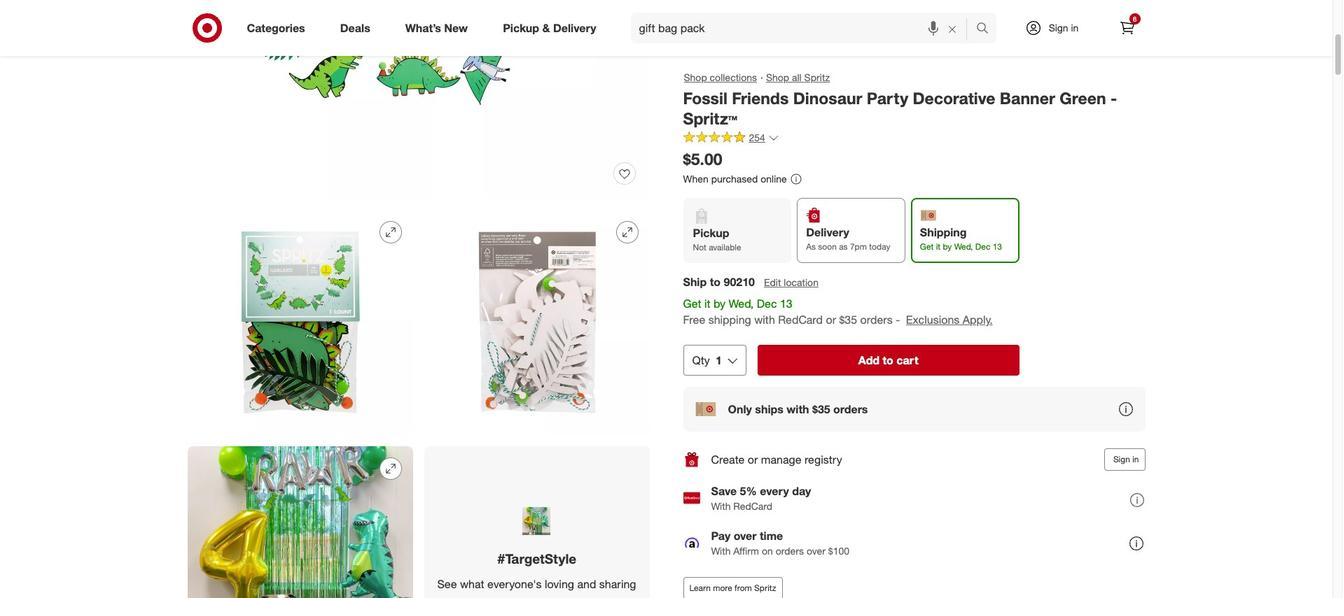 Task type: describe. For each thing, give the bounding box(es) containing it.
with inside button
[[787, 402, 809, 416]]

what
[[460, 577, 484, 591]]

sharing
[[599, 577, 636, 591]]

apply.
[[963, 313, 993, 327]]

$100
[[828, 545, 849, 557]]

- inside fossil friends dinosaur party decorative banner green - spritz™
[[1111, 88, 1117, 108]]

to for cart
[[883, 354, 893, 368]]

0 vertical spatial spritz
[[804, 71, 830, 83]]

available
[[709, 242, 741, 253]]

qty 1
[[692, 354, 722, 368]]

get inside shipping get it by wed, dec 13
[[920, 242, 934, 252]]

ship
[[683, 275, 707, 289]]

not
[[693, 242, 706, 253]]

6
[[1133, 15, 1137, 23]]

5%
[[740, 484, 757, 498]]

#targetstyle preview 1 image
[[523, 507, 551, 535]]

0 vertical spatial in
[[1071, 22, 1079, 34]]

categories link
[[235, 13, 323, 43]]

today
[[869, 242, 890, 252]]

shop collections button
[[683, 70, 758, 85]]

wed, inside shipping get it by wed, dec 13
[[954, 242, 973, 252]]

or inside get it by wed, dec 13 free shipping with redcard or $35 orders - exclusions apply.
[[826, 313, 836, 327]]

pickup & delivery link
[[491, 13, 614, 43]]

with inside get it by wed, dec 13 free shipping with redcard or $35 orders - exclusions apply.
[[754, 313, 775, 327]]

ships
[[755, 402, 783, 416]]

orders inside button
[[833, 402, 868, 416]]

pay
[[711, 529, 730, 543]]

cart
[[897, 354, 918, 368]]

shop for shop all spritz
[[766, 71, 789, 83]]

shipping
[[708, 313, 751, 327]]

friends
[[732, 88, 789, 108]]

it inside get it by wed, dec 13 free shipping with redcard or $35 orders - exclusions apply.
[[704, 297, 710, 311]]

exclusions apply. link
[[906, 313, 993, 327]]

learn
[[689, 583, 711, 594]]

dinosaur
[[793, 88, 862, 108]]

1 vertical spatial or
[[748, 453, 758, 467]]

on
[[762, 545, 773, 557]]

by inside shipping get it by wed, dec 13
[[943, 242, 952, 252]]

add to cart button
[[758, 345, 1019, 376]]

sign in button
[[1104, 449, 1145, 471]]

it inside shipping get it by wed, dec 13
[[936, 242, 940, 252]]

pay over time with affirm on orders over $100
[[711, 529, 849, 557]]

exclusions
[[906, 313, 960, 327]]

1
[[716, 354, 722, 368]]

only
[[728, 402, 752, 416]]

254 link
[[683, 131, 779, 147]]

shop all spritz
[[766, 71, 830, 83]]

add to cart
[[858, 354, 918, 368]]

affirm
[[733, 545, 759, 557]]

spritz inside button
[[754, 583, 776, 594]]

when
[[683, 173, 709, 185]]

as
[[839, 242, 848, 252]]

0 horizontal spatial sign in
[[1049, 22, 1079, 34]]

location
[[784, 277, 819, 289]]

add
[[858, 354, 880, 368]]

dec inside shipping get it by wed, dec 13
[[975, 242, 990, 252]]

$35 inside button
[[812, 402, 830, 416]]

categories
[[247, 21, 305, 35]]

registry
[[805, 453, 842, 467]]

pickup for &
[[503, 21, 539, 35]]

#targetstyle
[[497, 551, 576, 567]]

sign inside button
[[1113, 454, 1130, 465]]

as
[[806, 242, 816, 252]]

0 vertical spatial delivery
[[553, 21, 596, 35]]

delivery as soon as 7pm today
[[806, 226, 890, 252]]

orders inside get it by wed, dec 13 free shipping with redcard or $35 orders - exclusions apply.
[[860, 313, 893, 327]]

learn more from spritz button
[[683, 578, 783, 599]]

create or manage registry
[[711, 453, 842, 467]]

orders inside pay over time with affirm on orders over $100
[[776, 545, 804, 557]]

every
[[760, 484, 789, 498]]

redcard inside save 5% every day with redcard
[[733, 500, 772, 512]]

soon
[[818, 242, 837, 252]]

fossil friends dinosaur party decorative banner green - spritz™
[[683, 88, 1117, 128]]

decorative
[[913, 88, 995, 108]]

get it by wed, dec 13 free shipping with redcard or $35 orders - exclusions apply.
[[683, 297, 993, 327]]

collections
[[710, 71, 757, 83]]

90210
[[724, 275, 755, 289]]

banner
[[1000, 88, 1055, 108]]

green
[[1060, 88, 1106, 108]]

shop collections
[[684, 71, 757, 83]]

only ships with $35 orders
[[728, 402, 868, 416]]

online
[[761, 173, 787, 185]]

pickup not available
[[693, 226, 741, 253]]

shop for shop collections
[[684, 71, 707, 83]]

fossil
[[683, 88, 727, 108]]



Task type: locate. For each thing, give the bounding box(es) containing it.
free
[[683, 313, 705, 327]]

1 horizontal spatial by
[[943, 242, 952, 252]]

1 vertical spatial dec
[[757, 297, 777, 311]]

1 vertical spatial it
[[704, 297, 710, 311]]

pickup
[[503, 21, 539, 35], [693, 226, 729, 240]]

wed, up shipping
[[729, 297, 754, 311]]

1 vertical spatial delivery
[[806, 226, 849, 240]]

0 horizontal spatial or
[[748, 453, 758, 467]]

1 horizontal spatial sign in
[[1113, 454, 1139, 465]]

orders up 'add'
[[860, 313, 893, 327]]

get inside get it by wed, dec 13 free shipping with redcard or $35 orders - exclusions apply.
[[683, 297, 701, 311]]

sign in inside button
[[1113, 454, 1139, 465]]

13
[[993, 242, 1002, 252], [780, 297, 793, 311]]

1 horizontal spatial spritz
[[804, 71, 830, 83]]

to for 90210
[[710, 275, 721, 289]]

1 horizontal spatial sign
[[1113, 454, 1130, 465]]

6 link
[[1112, 13, 1142, 43]]

pickup inside pickup not available
[[693, 226, 729, 240]]

to
[[710, 275, 721, 289], [883, 354, 893, 368]]

0 horizontal spatial 13
[[780, 297, 793, 311]]

orders down 'add'
[[833, 402, 868, 416]]

1 vertical spatial wed,
[[729, 297, 754, 311]]

0 vertical spatial 13
[[993, 242, 1002, 252]]

- right green
[[1111, 88, 1117, 108]]

ship to 90210
[[683, 275, 755, 289]]

all
[[792, 71, 802, 83]]

to inside button
[[883, 354, 893, 368]]

everyone's
[[487, 577, 542, 591]]

$5.00
[[683, 149, 722, 169]]

when purchased online
[[683, 173, 787, 185]]

in inside button
[[1132, 454, 1139, 465]]

1 vertical spatial $35
[[812, 402, 830, 416]]

2 with from the top
[[711, 545, 731, 557]]

0 horizontal spatial shop
[[684, 71, 707, 83]]

what's new
[[405, 21, 468, 35]]

to right 'add'
[[883, 354, 893, 368]]

from
[[735, 583, 752, 594]]

$35 up "registry"
[[812, 402, 830, 416]]

new
[[444, 21, 468, 35]]

- inside get it by wed, dec 13 free shipping with redcard or $35 orders - exclusions apply.
[[896, 313, 900, 327]]

$35
[[839, 313, 857, 327], [812, 402, 830, 416]]

pickup & delivery
[[503, 21, 596, 35]]

0 horizontal spatial to
[[710, 275, 721, 289]]

with down pay
[[711, 545, 731, 557]]

0 horizontal spatial redcard
[[733, 500, 772, 512]]

see
[[437, 577, 457, 591]]

1 vertical spatial with
[[787, 402, 809, 416]]

fossil friends dinosaur party decorative banner green - spritz&#8482;, 3 of 6 image
[[424, 210, 649, 436]]

with down save
[[711, 500, 731, 512]]

1 horizontal spatial pickup
[[693, 226, 729, 240]]

0 vertical spatial orders
[[860, 313, 893, 327]]

0 vertical spatial to
[[710, 275, 721, 289]]

by down shipping
[[943, 242, 952, 252]]

0 horizontal spatial sign
[[1049, 22, 1068, 34]]

by inside get it by wed, dec 13 free shipping with redcard or $35 orders - exclusions apply.
[[714, 297, 726, 311]]

0 vertical spatial $35
[[839, 313, 857, 327]]

0 vertical spatial dec
[[975, 242, 990, 252]]

wed, inside get it by wed, dec 13 free shipping with redcard or $35 orders - exclusions apply.
[[729, 297, 754, 311]]

1 with from the top
[[711, 500, 731, 512]]

pickup left &
[[503, 21, 539, 35]]

photo from @booko_thebullypup, 4 of 6 image
[[187, 447, 413, 599]]

with inside save 5% every day with redcard
[[711, 500, 731, 512]]

or
[[826, 313, 836, 327], [748, 453, 758, 467]]

deals link
[[328, 13, 388, 43]]

1 vertical spatial to
[[883, 354, 893, 368]]

- left exclusions
[[896, 313, 900, 327]]

0 horizontal spatial dec
[[757, 297, 777, 311]]

1 vertical spatial pickup
[[693, 226, 729, 240]]

1 horizontal spatial wed,
[[954, 242, 973, 252]]

0 vertical spatial get
[[920, 242, 934, 252]]

7pm
[[850, 242, 867, 252]]

0 horizontal spatial $35
[[812, 402, 830, 416]]

0 horizontal spatial spritz
[[754, 583, 776, 594]]

qty
[[692, 354, 710, 368]]

0 horizontal spatial wed,
[[729, 297, 754, 311]]

get down shipping
[[920, 242, 934, 252]]

1 vertical spatial over
[[807, 545, 825, 557]]

what's
[[405, 21, 441, 35]]

1 horizontal spatial $35
[[839, 313, 857, 327]]

0 vertical spatial wed,
[[954, 242, 973, 252]]

pickup inside pickup & delivery link
[[503, 21, 539, 35]]

0 vertical spatial sign in
[[1049, 22, 1079, 34]]

1 vertical spatial sign
[[1113, 454, 1130, 465]]

1 vertical spatial sign in
[[1113, 454, 1139, 465]]

deals
[[340, 21, 370, 35]]

1 horizontal spatial to
[[883, 354, 893, 368]]

delivery
[[553, 21, 596, 35], [806, 226, 849, 240]]

more
[[713, 583, 732, 594]]

0 horizontal spatial in
[[1071, 22, 1079, 34]]

save 5% every day with redcard
[[711, 484, 811, 512]]

shop up fossil
[[684, 71, 707, 83]]

0 vertical spatial redcard
[[778, 313, 823, 327]]

sign
[[1049, 22, 1068, 34], [1113, 454, 1130, 465]]

edit location button
[[763, 275, 819, 291]]

manage
[[761, 453, 801, 467]]

&
[[542, 21, 550, 35]]

1 vertical spatial get
[[683, 297, 701, 311]]

sign in
[[1049, 22, 1079, 34], [1113, 454, 1139, 465]]

1 horizontal spatial -
[[1111, 88, 1117, 108]]

redcard inside get it by wed, dec 13 free shipping with redcard or $35 orders - exclusions apply.
[[778, 313, 823, 327]]

-
[[1111, 88, 1117, 108], [896, 313, 900, 327]]

0 vertical spatial pickup
[[503, 21, 539, 35]]

spritz right from
[[754, 583, 776, 594]]

purchased
[[711, 173, 758, 185]]

1 horizontal spatial it
[[936, 242, 940, 252]]

redcard
[[778, 313, 823, 327], [733, 500, 772, 512]]

1 horizontal spatial or
[[826, 313, 836, 327]]

1 horizontal spatial in
[[1132, 454, 1139, 465]]

orders right on at the right bottom of the page
[[776, 545, 804, 557]]

time
[[760, 529, 783, 543]]

1 vertical spatial in
[[1132, 454, 1139, 465]]

0 horizontal spatial get
[[683, 297, 701, 311]]

fossil friends dinosaur party decorative banner green - spritz&#8482;, 2 of 6 image
[[187, 210, 413, 436]]

loving
[[545, 577, 574, 591]]

with right shipping
[[754, 313, 775, 327]]

see what everyone's loving and sharing
[[437, 577, 636, 591]]

shipping get it by wed, dec 13
[[920, 226, 1002, 252]]

1 horizontal spatial delivery
[[806, 226, 849, 240]]

by up shipping
[[714, 297, 726, 311]]

sign in link
[[1013, 13, 1100, 43]]

shop left all
[[766, 71, 789, 83]]

delivery up 'soon'
[[806, 226, 849, 240]]

only ships with $35 orders button
[[683, 387, 1145, 432]]

search button
[[969, 13, 1003, 46]]

redcard down 5%
[[733, 500, 772, 512]]

pickup for not
[[693, 226, 729, 240]]

1 horizontal spatial over
[[807, 545, 825, 557]]

over left $100
[[807, 545, 825, 557]]

1 vertical spatial 13
[[780, 297, 793, 311]]

0 horizontal spatial pickup
[[503, 21, 539, 35]]

redcard down location
[[778, 313, 823, 327]]

edit location
[[764, 277, 819, 289]]

1 vertical spatial spritz
[[754, 583, 776, 594]]

over up affirm
[[734, 529, 757, 543]]

wed, down shipping
[[954, 242, 973, 252]]

and
[[577, 577, 596, 591]]

dec inside get it by wed, dec 13 free shipping with redcard or $35 orders - exclusions apply.
[[757, 297, 777, 311]]

1 vertical spatial by
[[714, 297, 726, 311]]

spritz™
[[683, 108, 738, 128]]

wed,
[[954, 242, 973, 252], [729, 297, 754, 311]]

edit
[[764, 277, 781, 289]]

0 vertical spatial with
[[754, 313, 775, 327]]

shipping
[[920, 226, 967, 240]]

13 inside shipping get it by wed, dec 13
[[993, 242, 1002, 252]]

0 vertical spatial -
[[1111, 88, 1117, 108]]

0 vertical spatial or
[[826, 313, 836, 327]]

$35 up add to cart button
[[839, 313, 857, 327]]

pickup up not in the right top of the page
[[693, 226, 729, 240]]

0 vertical spatial with
[[711, 500, 731, 512]]

spritz right all
[[804, 71, 830, 83]]

1 vertical spatial redcard
[[733, 500, 772, 512]]

it down shipping
[[936, 242, 940, 252]]

0 horizontal spatial it
[[704, 297, 710, 311]]

0 vertical spatial over
[[734, 529, 757, 543]]

party
[[867, 88, 908, 108]]

1 horizontal spatial shop
[[766, 71, 789, 83]]

with right ships
[[787, 402, 809, 416]]

0 horizontal spatial with
[[754, 313, 775, 327]]

0 horizontal spatial over
[[734, 529, 757, 543]]

create
[[711, 453, 745, 467]]

delivery right &
[[553, 21, 596, 35]]

to right the ship
[[710, 275, 721, 289]]

search
[[969, 22, 1003, 36]]

1 horizontal spatial with
[[787, 402, 809, 416]]

fossil friends dinosaur party decorative banner green - spritz&#8482;, 1 of 6 image
[[187, 0, 649, 199]]

0 horizontal spatial by
[[714, 297, 726, 311]]

day
[[792, 484, 811, 498]]

shop inside button
[[684, 71, 707, 83]]

by
[[943, 242, 952, 252], [714, 297, 726, 311]]

1 horizontal spatial dec
[[975, 242, 990, 252]]

delivery inside delivery as soon as 7pm today
[[806, 226, 849, 240]]

2 shop from the left
[[766, 71, 789, 83]]

0 vertical spatial by
[[943, 242, 952, 252]]

over
[[734, 529, 757, 543], [807, 545, 825, 557]]

1 vertical spatial with
[[711, 545, 731, 557]]

with
[[754, 313, 775, 327], [787, 402, 809, 416]]

1 horizontal spatial redcard
[[778, 313, 823, 327]]

shop
[[684, 71, 707, 83], [766, 71, 789, 83]]

254
[[749, 132, 765, 144]]

1 vertical spatial orders
[[833, 402, 868, 416]]

0 vertical spatial it
[[936, 242, 940, 252]]

it
[[936, 242, 940, 252], [704, 297, 710, 311]]

with inside pay over time with affirm on orders over $100
[[711, 545, 731, 557]]

0 vertical spatial sign
[[1049, 22, 1068, 34]]

What can we help you find? suggestions appear below search field
[[631, 13, 979, 43]]

get
[[920, 242, 934, 252], [683, 297, 701, 311]]

learn more from spritz
[[689, 583, 776, 594]]

1 horizontal spatial 13
[[993, 242, 1002, 252]]

1 shop from the left
[[684, 71, 707, 83]]

0 horizontal spatial delivery
[[553, 21, 596, 35]]

1 horizontal spatial get
[[920, 242, 934, 252]]

1 vertical spatial -
[[896, 313, 900, 327]]

0 horizontal spatial -
[[896, 313, 900, 327]]

2 vertical spatial orders
[[776, 545, 804, 557]]

spritz
[[804, 71, 830, 83], [754, 583, 776, 594]]

13 inside get it by wed, dec 13 free shipping with redcard or $35 orders - exclusions apply.
[[780, 297, 793, 311]]

save
[[711, 484, 737, 498]]

$35 inside get it by wed, dec 13 free shipping with redcard or $35 orders - exclusions apply.
[[839, 313, 857, 327]]

what's new link
[[393, 13, 485, 43]]

get up free
[[683, 297, 701, 311]]

it up free
[[704, 297, 710, 311]]



Task type: vqa. For each thing, say whether or not it's contained in the screenshot.
) in patterns ( 12 )
no



